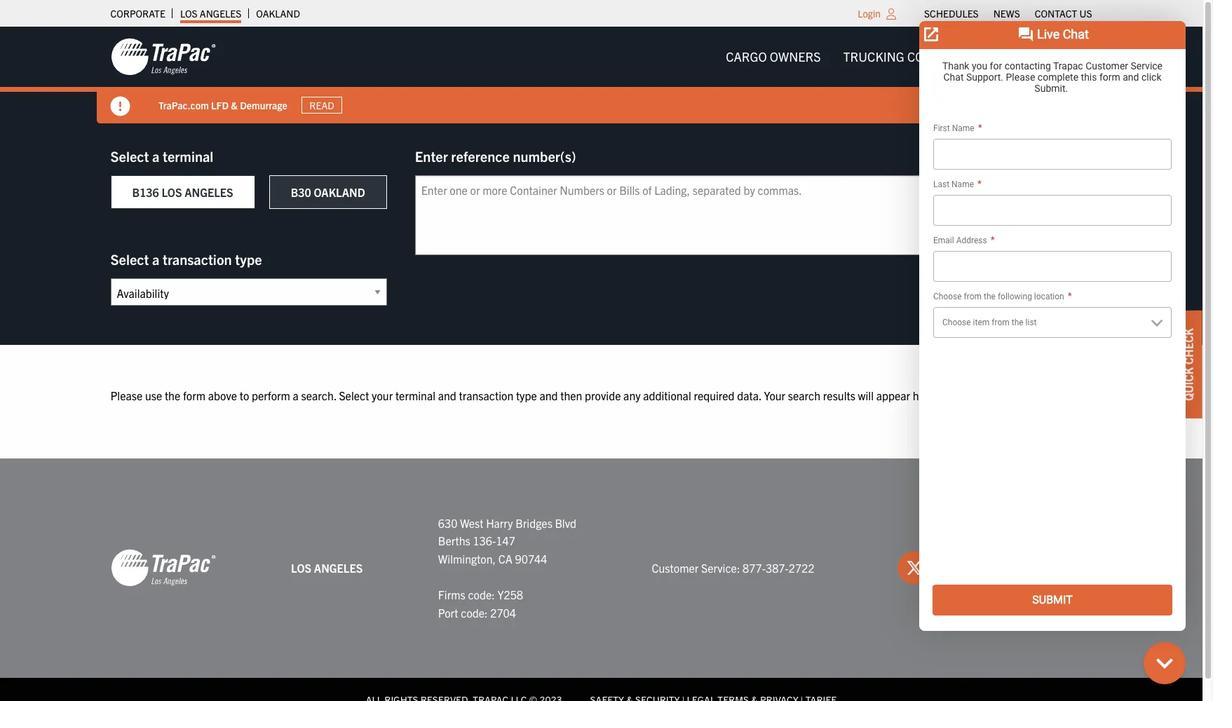 Task type: locate. For each thing, give the bounding box(es) containing it.
light image
[[887, 8, 897, 20]]

select up b136
[[111, 147, 149, 165]]

1 horizontal spatial check
[[1182, 329, 1196, 365]]

the
[[165, 389, 181, 403]]

and right your
[[438, 389, 457, 403]]

quick check
[[1182, 329, 1196, 401]]

147
[[496, 534, 516, 548]]

terminal right your
[[396, 389, 436, 403]]

banner containing cargo owners
[[0, 27, 1214, 123]]

berths
[[438, 534, 471, 548]]

1 vertical spatial los angeles
[[291, 561, 363, 575]]

service:
[[702, 561, 741, 575]]

data.
[[738, 389, 762, 403]]

menu bar
[[918, 4, 1100, 23], [715, 43, 1104, 71]]

0 vertical spatial select
[[111, 147, 149, 165]]

1 horizontal spatial type
[[516, 389, 537, 403]]

1 vertical spatial select
[[111, 251, 149, 268]]

use
[[145, 389, 162, 403]]

2 vertical spatial angeles
[[314, 561, 363, 575]]

0 vertical spatial a
[[152, 147, 160, 165]]

a
[[152, 147, 160, 165], [152, 251, 160, 268], [293, 389, 299, 403]]

companies
[[908, 48, 977, 65]]

0 horizontal spatial oakland
[[256, 7, 300, 20]]

select left your
[[339, 389, 369, 403]]

wilmington,
[[438, 552, 496, 566]]

los angeles image inside footer
[[111, 549, 216, 588]]

form
[[183, 389, 206, 403]]

1 vertical spatial check
[[1182, 329, 1196, 365]]

90744
[[515, 552, 548, 566]]

select for select a terminal
[[111, 147, 149, 165]]

oakland right the los angeles link
[[256, 7, 300, 20]]

footer
[[0, 459, 1203, 702]]

menu bar containing cargo owners
[[715, 43, 1104, 71]]

angeles inside footer
[[314, 561, 363, 575]]

1 horizontal spatial transaction
[[459, 389, 514, 403]]

select
[[111, 147, 149, 165], [111, 251, 149, 268], [339, 389, 369, 403]]

terminal up b136 los angeles
[[163, 147, 214, 165]]

b136 los angeles
[[132, 185, 233, 199]]

schedules
[[925, 7, 979, 20]]

2 vertical spatial los
[[291, 561, 312, 575]]

0 vertical spatial transaction
[[163, 251, 232, 268]]

enter reference number(s)
[[415, 147, 577, 165]]

1 vertical spatial a
[[152, 251, 160, 268]]

1 vertical spatial menu bar
[[715, 43, 1104, 71]]

0 horizontal spatial check
[[1032, 157, 1071, 171]]

a for transaction
[[152, 251, 160, 268]]

0 vertical spatial code:
[[468, 588, 495, 602]]

harry
[[486, 516, 513, 530]]

code: right port
[[461, 606, 488, 620]]

1 vertical spatial los angeles image
[[111, 549, 216, 588]]

and
[[438, 389, 457, 403], [540, 389, 558, 403]]

please use the form above to perform a search. select your terminal and transaction type and then provide any additional required data. your search results will appear here.
[[111, 389, 938, 403]]

search.
[[301, 389, 337, 403]]

b136
[[132, 185, 159, 199]]

any
[[624, 389, 641, 403]]

0 vertical spatial menu bar
[[918, 4, 1100, 23]]

387-
[[766, 561, 789, 575]]

877-
[[743, 561, 766, 575]]

banner
[[0, 27, 1214, 123]]

login
[[858, 7, 881, 20]]

trucking companies link
[[833, 43, 989, 71]]

0 vertical spatial check
[[1032, 157, 1071, 171]]

1 horizontal spatial oakland
[[314, 185, 365, 199]]

0 vertical spatial los angeles image
[[111, 37, 216, 76]]

transaction
[[163, 251, 232, 268], [459, 389, 514, 403]]

los inside footer
[[291, 561, 312, 575]]

0 horizontal spatial terminal
[[163, 147, 214, 165]]

b30
[[291, 185, 311, 199]]

1 vertical spatial terminal
[[396, 389, 436, 403]]

contact us link
[[1036, 4, 1093, 23]]

menu bar up the shipping
[[918, 4, 1100, 23]]

trapac.com lfd & demurrage
[[158, 99, 287, 111]]

oakland right b30
[[314, 185, 365, 199]]

630
[[438, 516, 458, 530]]

your
[[765, 389, 786, 403]]

enter
[[415, 147, 448, 165]]

trapac.com
[[158, 99, 209, 111]]

please
[[111, 389, 143, 403]]

1 horizontal spatial los angeles
[[291, 561, 363, 575]]

0 horizontal spatial los angeles
[[180, 7, 242, 20]]

cargo
[[726, 48, 767, 65]]

1 los angeles image from the top
[[111, 37, 216, 76]]

a for terminal
[[152, 147, 160, 165]]

los angeles image
[[111, 37, 216, 76], [111, 549, 216, 588]]

0 horizontal spatial type
[[235, 251, 262, 268]]

630 west harry bridges blvd berths 136-147 wilmington, ca 90744
[[438, 516, 577, 566]]

corporate
[[111, 7, 166, 20]]

angeles
[[200, 7, 242, 20], [185, 185, 233, 199], [314, 561, 363, 575]]

read
[[309, 99, 334, 112]]

oakland
[[256, 7, 300, 20], [314, 185, 365, 199]]

check
[[1032, 157, 1071, 171], [1182, 329, 1196, 365]]

demurrage
[[240, 99, 287, 111]]

a up b136
[[152, 147, 160, 165]]

select down b136
[[111, 251, 149, 268]]

trucking
[[844, 48, 905, 65]]

read link
[[301, 97, 342, 114]]

0 vertical spatial los
[[180, 7, 198, 20]]

solid image
[[1071, 159, 1082, 171]]

lines
[[1059, 48, 1093, 65]]

0 vertical spatial terminal
[[163, 147, 214, 165]]

cargo owners link
[[715, 43, 833, 71]]

los angeles
[[180, 7, 242, 20], [291, 561, 363, 575]]

y258
[[498, 588, 523, 602]]

1 vertical spatial los
[[162, 185, 182, 199]]

2 los angeles image from the top
[[111, 549, 216, 588]]

check inside button
[[1032, 157, 1071, 171]]

a down b136
[[152, 251, 160, 268]]

a left search.
[[293, 389, 299, 403]]

code: up 2704
[[468, 588, 495, 602]]

terminal
[[163, 147, 214, 165], [396, 389, 436, 403]]

0 horizontal spatial and
[[438, 389, 457, 403]]

bridges
[[516, 516, 553, 530]]

los
[[180, 7, 198, 20], [162, 185, 182, 199], [291, 561, 312, 575]]

quick check link
[[1175, 311, 1203, 419]]

code:
[[468, 588, 495, 602], [461, 606, 488, 620]]

and left then
[[540, 389, 558, 403]]

&
[[231, 99, 237, 111]]

perform
[[252, 389, 290, 403]]

2722
[[789, 561, 815, 575]]

1 vertical spatial transaction
[[459, 389, 514, 403]]

menu bar down light image
[[715, 43, 1104, 71]]

customer
[[652, 561, 699, 575]]

1 horizontal spatial and
[[540, 389, 558, 403]]



Task type: describe. For each thing, give the bounding box(es) containing it.
1 horizontal spatial terminal
[[396, 389, 436, 403]]

footer containing 630 west harry bridges blvd
[[0, 459, 1203, 702]]

menu bar inside banner
[[715, 43, 1104, 71]]

shipping
[[1000, 48, 1056, 65]]

owners
[[770, 48, 821, 65]]

appear
[[877, 389, 911, 403]]

check button
[[1022, 148, 1093, 181]]

additional
[[644, 389, 692, 403]]

search
[[789, 389, 821, 403]]

trucking companies
[[844, 48, 977, 65]]

0 vertical spatial los angeles
[[180, 7, 242, 20]]

port
[[438, 606, 459, 620]]

1 vertical spatial angeles
[[185, 185, 233, 199]]

0 vertical spatial angeles
[[200, 7, 242, 20]]

firms code:  y258 port code:  2704
[[438, 588, 523, 620]]

lfd
[[211, 99, 228, 111]]

2 and from the left
[[540, 389, 558, 403]]

1 vertical spatial type
[[516, 389, 537, 403]]

contact us
[[1036, 7, 1093, 20]]

news
[[994, 7, 1021, 20]]

los angeles link
[[180, 4, 242, 23]]

west
[[460, 516, 484, 530]]

will
[[859, 389, 874, 403]]

0 horizontal spatial transaction
[[163, 251, 232, 268]]

1 vertical spatial oakland
[[314, 185, 365, 199]]

1 vertical spatial code:
[[461, 606, 488, 620]]

136-
[[473, 534, 496, 548]]

login link
[[858, 7, 881, 20]]

solid image
[[111, 97, 130, 116]]

news link
[[994, 4, 1021, 23]]

number(s)
[[513, 147, 577, 165]]

0 vertical spatial type
[[235, 251, 262, 268]]

provide
[[585, 389, 621, 403]]

here.
[[913, 389, 938, 403]]

los angeles inside footer
[[291, 561, 363, 575]]

to
[[240, 389, 249, 403]]

2704
[[491, 606, 516, 620]]

oakland link
[[256, 4, 300, 23]]

select for select a transaction type
[[111, 251, 149, 268]]

blvd
[[555, 516, 577, 530]]

above
[[208, 389, 237, 403]]

reference
[[451, 147, 510, 165]]

required
[[694, 389, 735, 403]]

select a terminal
[[111, 147, 214, 165]]

schedules link
[[925, 4, 979, 23]]

shipping lines link
[[989, 43, 1104, 71]]

then
[[561, 389, 583, 403]]

1 and from the left
[[438, 389, 457, 403]]

b30 oakland
[[291, 185, 365, 199]]

results
[[824, 389, 856, 403]]

us
[[1080, 7, 1093, 20]]

firms
[[438, 588, 466, 602]]

your
[[372, 389, 393, 403]]

corporate link
[[111, 4, 166, 23]]

select a transaction type
[[111, 251, 262, 268]]

Enter reference number(s) text field
[[415, 175, 993, 255]]

menu bar containing schedules
[[918, 4, 1100, 23]]

shipping lines
[[1000, 48, 1093, 65]]

2 vertical spatial a
[[293, 389, 299, 403]]

ca
[[499, 552, 513, 566]]

2 vertical spatial select
[[339, 389, 369, 403]]

contact
[[1036, 7, 1078, 20]]

quick
[[1182, 368, 1196, 401]]

cargo owners
[[726, 48, 821, 65]]

0 vertical spatial oakland
[[256, 7, 300, 20]]

customer service: 877-387-2722
[[652, 561, 815, 575]]



Task type: vqa. For each thing, say whether or not it's contained in the screenshot.
topmost terminal
yes



